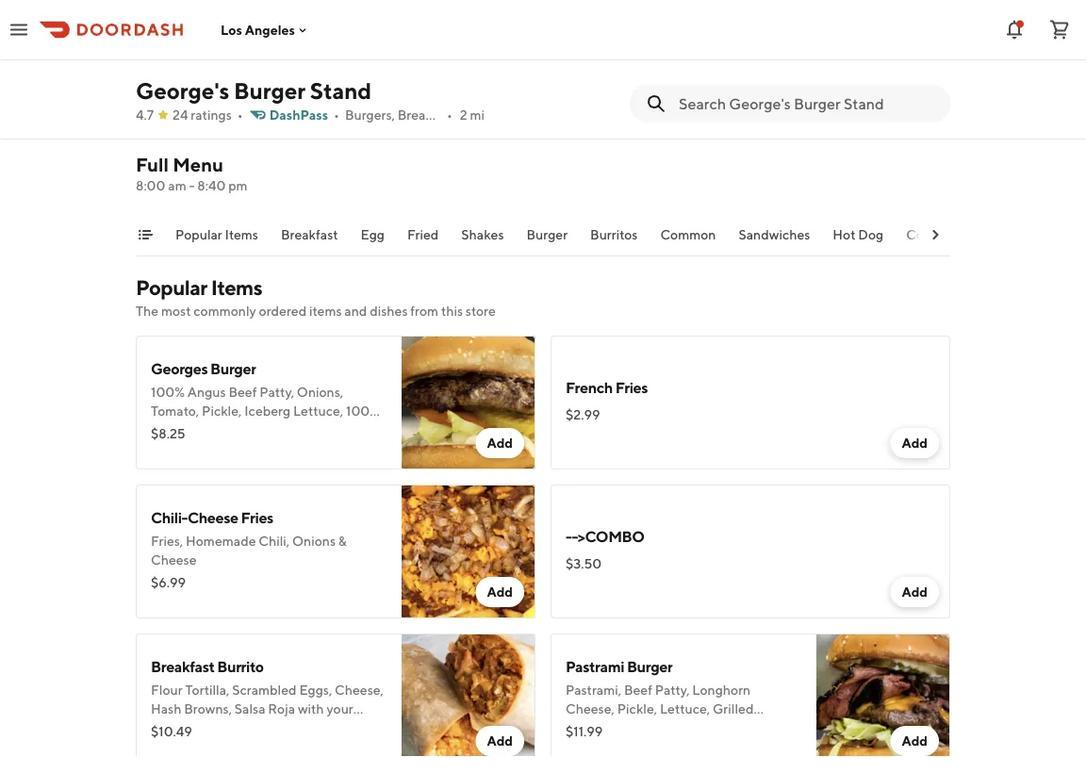 Task type: describe. For each thing, give the bounding box(es) containing it.
common
[[661, 227, 717, 242]]

burgers, breakfast • 2 mi
[[345, 107, 485, 123]]

24
[[173, 107, 188, 123]]

fried button
[[408, 225, 439, 256]]

chili,
[[259, 534, 290, 549]]

mi
[[470, 107, 485, 123]]

or
[[305, 720, 317, 736]]

pastrami,
[[566, 683, 622, 698]]

hot
[[833, 227, 856, 242]]

full menu 8:00 am - 8:40 pm
[[136, 154, 248, 193]]

0 items, open order cart image
[[1049, 18, 1072, 41]]

lettuce, inside pastrami burger pastrami, beef patty, longhorn cheese, pickle, lettuce, grilled onions& dijon mustard
[[660, 701, 711, 717]]

$10.49
[[151, 724, 192, 740]]

&
[[338, 534, 347, 549]]

george's
[[136, 77, 230, 104]]

dijon
[[621, 720, 652, 736]]

add button for georges burger
[[476, 428, 525, 459]]

ordered
[[259, 303, 307, 319]]

add for breakfast burrito
[[487, 734, 513, 749]]

roja
[[268, 701, 295, 717]]

commonly
[[194, 303, 256, 319]]

see
[[553, 46, 575, 62]]

see all
[[553, 46, 593, 62]]

los angeles
[[221, 22, 295, 38]]

georges
[[151, 360, 208, 378]]

this
[[441, 303, 463, 319]]

homemade
[[186, 534, 256, 549]]

items for popular items
[[225, 227, 258, 242]]

hash
[[151, 701, 182, 717]]

fried
[[408, 227, 439, 242]]

am
[[168, 178, 187, 193]]

salsa
[[235, 701, 266, 717]]

• for 24 ratings •
[[238, 107, 243, 123]]

browns,
[[184, 701, 232, 717]]

>combo
[[578, 528, 645, 546]]

of
[[193, 720, 206, 736]]

angeles
[[245, 22, 295, 38]]

items
[[309, 303, 342, 319]]

pickle, inside pastrami burger pastrami, beef patty, longhorn cheese, pickle, lettuce, grilled onions& dijon mustard
[[618, 701, 658, 717]]

beef inside georges burger 100% angus beef patty, onions, tomato, pickle, iceberg lettuce, 1000 island
[[229, 384, 257, 400]]

pm
[[228, 178, 248, 193]]

scroll menu navigation right image
[[928, 227, 943, 242]]

shakes button
[[462, 225, 504, 256]]

burrito
[[217, 658, 264, 676]]

longhorn
[[693, 683, 751, 698]]

george's burger stand
[[136, 77, 372, 104]]

dishes
[[370, 303, 408, 319]]

angus
[[188, 384, 226, 400]]

$3.50
[[566, 556, 602, 572]]

onions
[[292, 534, 336, 549]]

add button for chili-cheese fries
[[476, 577, 525, 608]]

dashpass •
[[269, 107, 340, 123]]

burritos
[[591, 227, 638, 242]]

eggs,
[[299, 683, 332, 698]]

1000
[[346, 403, 379, 419]]

burger right shakes
[[527, 227, 568, 242]]

full
[[136, 154, 169, 176]]

$8.25
[[151, 426, 185, 442]]

breakfast for breakfast burrito flour tortilla, scrambled eggs, cheese, hash browns, salsa roja with your choice of bacon, sausage or chorizo
[[151, 658, 215, 676]]

burritos button
[[591, 225, 638, 256]]

store
[[466, 303, 496, 319]]

$2.99
[[566, 407, 600, 423]]

common button
[[661, 225, 717, 256]]

burger button
[[527, 225, 568, 256]]

pickle, inside georges burger 100% angus beef patty, onions, tomato, pickle, iceberg lettuce, 1000 island
[[202, 403, 242, 419]]

add for georges burger
[[487, 435, 513, 451]]

burger for georges burger 100% angus beef patty, onions, tomato, pickle, iceberg lettuce, 1000 island
[[210, 360, 256, 378]]

sandwiches button
[[739, 225, 811, 256]]

1 horizontal spatial 4.7
[[170, 11, 197, 33]]

- inside full menu 8:00 am - 8:40 pm
[[189, 178, 195, 193]]

hot dog button
[[833, 225, 884, 256]]

24 ratings •
[[173, 107, 243, 123]]

2
[[460, 107, 468, 123]]

-->combo
[[566, 528, 645, 546]]



Task type: locate. For each thing, give the bounding box(es) containing it.
0 horizontal spatial fries
[[241, 509, 274, 527]]

menu
[[173, 154, 224, 176]]

bacon,
[[208, 720, 250, 736]]

burger inside georges burger 100% angus beef patty, onions, tomato, pickle, iceberg lettuce, 1000 island
[[210, 360, 256, 378]]

popular down '8:40'
[[175, 227, 222, 242]]

add button
[[476, 428, 525, 459], [891, 428, 940, 459], [476, 577, 525, 608], [891, 577, 940, 608], [476, 726, 525, 757], [891, 726, 940, 757]]

grilled
[[713, 701, 754, 717]]

open menu image
[[8, 18, 30, 41]]

choice
[[151, 720, 191, 736]]

1 horizontal spatial •
[[334, 107, 340, 123]]

beef up "iceberg"
[[229, 384, 257, 400]]

burger for george's burger stand
[[234, 77, 306, 104]]

dashpass
[[269, 107, 328, 123]]

0 vertical spatial lettuce,
[[293, 403, 344, 419]]

0 horizontal spatial beef
[[229, 384, 257, 400]]

popular inside popular items the most commonly ordered items and dishes from this store
[[136, 275, 207, 300]]

burger
[[234, 77, 306, 104], [527, 227, 568, 242], [210, 360, 256, 378], [627, 658, 673, 676]]

1 horizontal spatial cheese,
[[566, 701, 615, 717]]

-
[[189, 178, 195, 193], [566, 528, 572, 546], [572, 528, 578, 546]]

lettuce, inside georges burger 100% angus beef patty, onions, tomato, pickle, iceberg lettuce, 1000 island
[[293, 403, 344, 419]]

onions,
[[297, 384, 344, 400]]

1 vertical spatial items
[[211, 275, 262, 300]]

cheese, inside breakfast burrito flour tortilla, scrambled eggs, cheese, hash browns, salsa roja with your choice of bacon, sausage or chorizo
[[335, 683, 384, 698]]

1 horizontal spatial beef
[[624, 683, 653, 698]]

breakfast inside breakfast burrito flour tortilla, scrambled eggs, cheese, hash browns, salsa roja with your choice of bacon, sausage or chorizo
[[151, 658, 215, 676]]

add button for pastrami burger
[[891, 726, 940, 757]]

beef
[[229, 384, 257, 400], [624, 683, 653, 698]]

• down stand
[[334, 107, 340, 123]]

0 vertical spatial pickle,
[[202, 403, 242, 419]]

chili-cheese fries fries, homemade chili, onions & cheese $6.99
[[151, 509, 347, 591]]

1 horizontal spatial lettuce,
[[660, 701, 711, 717]]

1 vertical spatial lettuce,
[[660, 701, 711, 717]]

2 horizontal spatial breakfast
[[398, 107, 455, 123]]

1 horizontal spatial fries
[[616, 379, 648, 397]]

ratings
[[191, 107, 232, 123]]

burger up dashpass at left
[[234, 77, 306, 104]]

$6.99
[[151, 575, 186, 591]]

items inside popular items button
[[225, 227, 258, 242]]

georges burger image
[[402, 336, 536, 470]]

8:00
[[136, 178, 166, 193]]

fries inside "chili-cheese fries fries, homemade chili, onions & cheese $6.99"
[[241, 509, 274, 527]]

patty, inside pastrami burger pastrami, beef patty, longhorn cheese, pickle, lettuce, grilled onions& dijon mustard
[[655, 683, 690, 698]]

patty, inside georges burger 100% angus beef patty, onions, tomato, pickle, iceberg lettuce, 1000 island
[[260, 384, 294, 400]]

1 vertical spatial beef
[[624, 683, 653, 698]]

your
[[327, 701, 354, 717]]

0 vertical spatial cheese
[[188, 509, 238, 527]]

4.7
[[170, 11, 197, 33], [136, 107, 154, 123]]

1 vertical spatial cheese
[[151, 552, 197, 568]]

beef inside pastrami burger pastrami, beef patty, longhorn cheese, pickle, lettuce, grilled onions& dijon mustard
[[624, 683, 653, 698]]

chili-
[[151, 509, 188, 527]]

show menu categories image
[[138, 227, 153, 242]]

dog
[[859, 227, 884, 242]]

1 vertical spatial cheese,
[[566, 701, 615, 717]]

1 vertical spatial patty,
[[655, 683, 690, 698]]

items down pm
[[225, 227, 258, 242]]

1 vertical spatial fries
[[241, 509, 274, 527]]

0 vertical spatial breakfast
[[398, 107, 455, 123]]

0 vertical spatial patty,
[[260, 384, 294, 400]]

Item Search search field
[[679, 93, 936, 114]]

cheese down fries,
[[151, 552, 197, 568]]

combo button
[[907, 225, 952, 256]]

shakes
[[462, 227, 504, 242]]

popular inside button
[[175, 227, 222, 242]]

1 horizontal spatial patty,
[[655, 683, 690, 698]]

popular for popular items
[[175, 227, 222, 242]]

burgers,
[[345, 107, 395, 123]]

add for pastrami burger
[[902, 734, 928, 749]]

breakfast burrito image
[[402, 634, 536, 758]]

popular items button
[[175, 225, 258, 256]]

scrambled
[[232, 683, 297, 698]]

1 • from the left
[[238, 107, 243, 123]]

4.7 left the 24
[[136, 107, 154, 123]]

2 horizontal spatial •
[[447, 107, 453, 123]]

1 horizontal spatial breakfast
[[281, 227, 338, 242]]

0 vertical spatial fries
[[616, 379, 648, 397]]

fries right french
[[616, 379, 648, 397]]

iceberg
[[245, 403, 291, 419]]

fries,
[[151, 534, 183, 549]]

with
[[298, 701, 324, 717]]

0 horizontal spatial 4.7
[[136, 107, 154, 123]]

1 vertical spatial pickle,
[[618, 701, 658, 717]]

patty, up mustard at right
[[655, 683, 690, 698]]

onions&
[[566, 720, 618, 736]]

burger up angus at the left of page
[[210, 360, 256, 378]]

stand
[[310, 77, 372, 104]]

pickle,
[[202, 403, 242, 419], [618, 701, 658, 717]]

fries up chili,
[[241, 509, 274, 527]]

from
[[411, 303, 439, 319]]

burger inside pastrami burger pastrami, beef patty, longhorn cheese, pickle, lettuce, grilled onions& dijon mustard
[[627, 658, 673, 676]]

flour
[[151, 683, 183, 698]]

and
[[345, 303, 367, 319]]

cheese, up your
[[335, 683, 384, 698]]

burger right pastrami
[[627, 658, 673, 676]]

notification bell image
[[1004, 18, 1026, 41]]

sandwiches
[[739, 227, 811, 242]]

popular for popular items the most commonly ordered items and dishes from this store
[[136, 275, 207, 300]]

0 horizontal spatial lettuce,
[[293, 403, 344, 419]]

1 vertical spatial breakfast
[[281, 227, 338, 242]]

pickle, down angus at the left of page
[[202, 403, 242, 419]]

lettuce, up mustard at right
[[660, 701, 711, 717]]

chorizo
[[320, 720, 367, 736]]

sausage
[[252, 720, 302, 736]]

•
[[238, 107, 243, 123], [334, 107, 340, 123], [447, 107, 453, 123]]

cheese, for breakfast burrito
[[335, 683, 384, 698]]

cheese, up onions&
[[566, 701, 615, 717]]

0 vertical spatial beef
[[229, 384, 257, 400]]

breakfast left 2
[[398, 107, 455, 123]]

pickle, up dijon
[[618, 701, 658, 717]]

breakfast burrito flour tortilla, scrambled eggs, cheese, hash browns, salsa roja with your choice of bacon, sausage or chorizo
[[151, 658, 384, 736]]

4.7 left los
[[170, 11, 197, 33]]

french
[[566, 379, 613, 397]]

combo
[[907, 227, 952, 242]]

1 horizontal spatial pickle,
[[618, 701, 658, 717]]

0 horizontal spatial •
[[238, 107, 243, 123]]

0 horizontal spatial cheese,
[[335, 683, 384, 698]]

0 horizontal spatial pickle,
[[202, 403, 242, 419]]

add button for breakfast burrito
[[476, 726, 525, 757]]

• left 2
[[447, 107, 453, 123]]

0 vertical spatial popular
[[175, 227, 222, 242]]

items for popular items the most commonly ordered items and dishes from this store
[[211, 275, 262, 300]]

1 vertical spatial 4.7
[[136, 107, 154, 123]]

the
[[136, 303, 159, 319]]

items
[[225, 227, 258, 242], [211, 275, 262, 300]]

0 horizontal spatial breakfast
[[151, 658, 215, 676]]

popular items
[[175, 227, 258, 242]]

island
[[151, 422, 187, 438]]

pastrami burger image
[[817, 634, 951, 758]]

• down george's burger stand
[[238, 107, 243, 123]]

lettuce, down onions,
[[293, 403, 344, 419]]

breakfast up flour
[[151, 658, 215, 676]]

0 horizontal spatial patty,
[[260, 384, 294, 400]]

items inside popular items the most commonly ordered items and dishes from this store
[[211, 275, 262, 300]]

8:40
[[197, 178, 226, 193]]

add for chili-cheese fries
[[487, 584, 513, 600]]

cheese, for pastrami burger
[[566, 701, 615, 717]]

most
[[161, 303, 191, 319]]

• for burgers, breakfast • 2 mi
[[447, 107, 453, 123]]

popular items the most commonly ordered items and dishes from this store
[[136, 275, 496, 319]]

french fries
[[566, 379, 648, 397]]

0 vertical spatial items
[[225, 227, 258, 242]]

cheese up homemade
[[188, 509, 238, 527]]

100%
[[151, 384, 185, 400]]

breakfast for breakfast
[[281, 227, 338, 242]]

hot dog
[[833, 227, 884, 242]]

add
[[487, 435, 513, 451], [902, 435, 928, 451], [487, 584, 513, 600], [902, 584, 928, 600], [487, 734, 513, 749], [902, 734, 928, 749]]

0 vertical spatial cheese,
[[335, 683, 384, 698]]

los angeles button
[[221, 22, 310, 38]]

breakfast button
[[281, 225, 338, 256]]

cheese,
[[335, 683, 384, 698], [566, 701, 615, 717]]

pastrami
[[566, 658, 625, 676]]

1 vertical spatial popular
[[136, 275, 207, 300]]

popular up most
[[136, 275, 207, 300]]

burger for pastrami burger pastrami, beef patty, longhorn cheese, pickle, lettuce, grilled onions& dijon mustard
[[627, 658, 673, 676]]

fries
[[616, 379, 648, 397], [241, 509, 274, 527]]

lettuce,
[[293, 403, 344, 419], [660, 701, 711, 717]]

beef up dijon
[[624, 683, 653, 698]]

items up commonly
[[211, 275, 262, 300]]

pastrami burger pastrami, beef patty, longhorn cheese, pickle, lettuce, grilled onions& dijon mustard
[[566, 658, 754, 736]]

0 vertical spatial 4.7
[[170, 11, 197, 33]]

all
[[577, 46, 593, 62]]

2 vertical spatial breakfast
[[151, 658, 215, 676]]

los
[[221, 22, 242, 38]]

see all link
[[537, 0, 609, 114]]

$11.99
[[566, 724, 603, 740]]

mustard
[[655, 720, 706, 736]]

tomato,
[[151, 403, 199, 419]]

3 • from the left
[[447, 107, 453, 123]]

2 • from the left
[[334, 107, 340, 123]]

chili-cheese fries image
[[402, 485, 536, 619]]

breakfast up popular items the most commonly ordered items and dishes from this store
[[281, 227, 338, 242]]

cheese, inside pastrami burger pastrami, beef patty, longhorn cheese, pickle, lettuce, grilled onions& dijon mustard
[[566, 701, 615, 717]]

breakfast
[[398, 107, 455, 123], [281, 227, 338, 242], [151, 658, 215, 676]]

patty, up "iceberg"
[[260, 384, 294, 400]]

georges burger 100% angus beef patty, onions, tomato, pickle, iceberg lettuce, 1000 island
[[151, 360, 379, 438]]



Task type: vqa. For each thing, say whether or not it's contained in the screenshot.
melted in the Bacon, Gouda & Egg Sandwich Sizzling applewood-smoked bacon, Parmesan cage-free egg frittata and melted aged Gouda on an artisan roll.  - HIGH-PROTEIN
no



